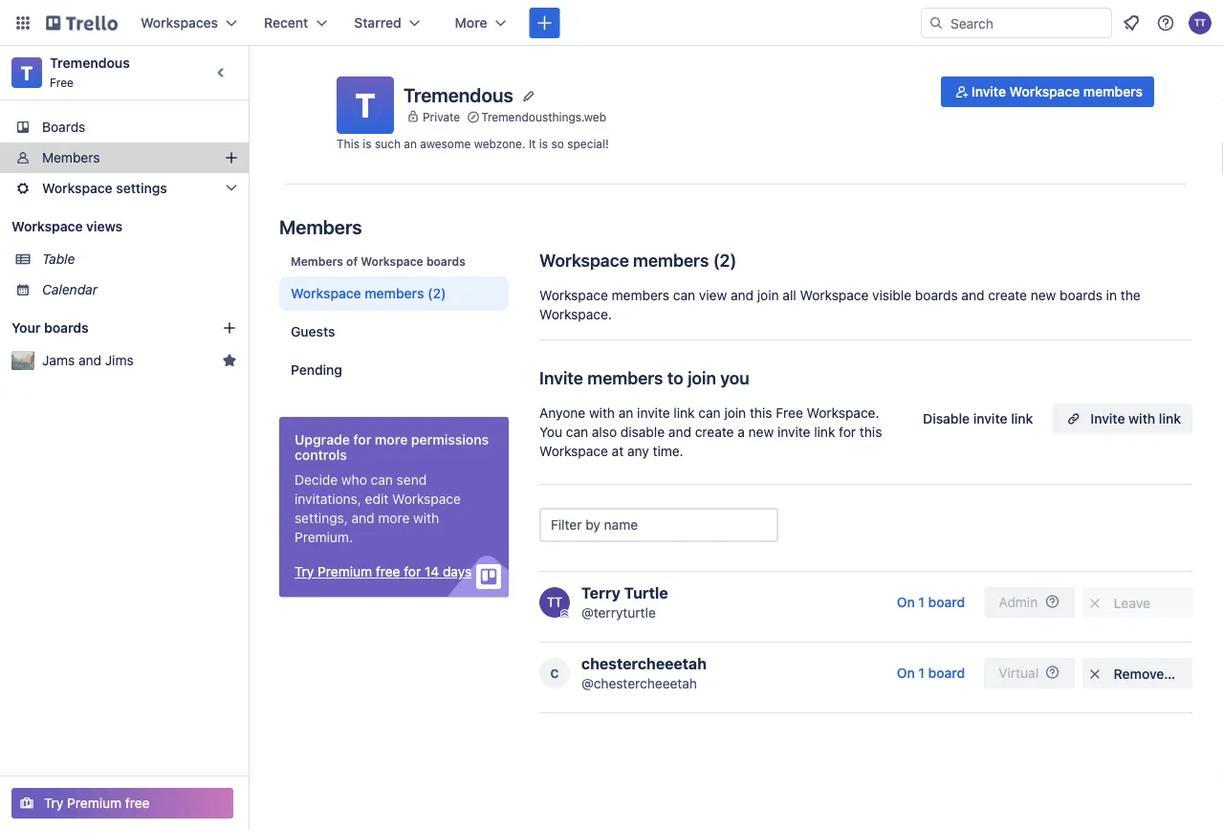 Task type: vqa. For each thing, say whether or not it's contained in the screenshot.
trello tip: 💬for those in-between tasks that are almost done but also awaiting one last step. link at the top left of the page
no



Task type: locate. For each thing, give the bounding box(es) containing it.
2 is from the left
[[539, 137, 548, 150]]

recent button
[[253, 8, 339, 38]]

0 horizontal spatial t
[[21, 61, 33, 84]]

with inside 'upgrade for more permissions controls decide who can send invitations, edit workspace settings, and more with premium.'
[[413, 510, 439, 526]]

so
[[552, 137, 564, 150]]

t button
[[337, 77, 394, 134]]

with inside the anyone with an invite link can join this free workspace. you can also disable and create a new invite link for this workspace at any time.
[[589, 405, 615, 421]]

boards up (2)
[[427, 254, 466, 268]]

1 horizontal spatial tremendous
[[404, 83, 513, 105]]

0 horizontal spatial try
[[44, 795, 64, 811]]

and up time.
[[669, 424, 692, 440]]

tremendous down back to home image
[[50, 55, 130, 71]]

with for anyone
[[589, 405, 615, 421]]

your boards with 1 items element
[[11, 317, 193, 340]]

1 vertical spatial t
[[355, 85, 376, 125]]

1 vertical spatial an
[[619, 405, 634, 421]]

1 horizontal spatial premium
[[318, 564, 372, 580]]

starred button
[[343, 8, 432, 38]]

1 vertical spatial workspace members
[[291, 286, 424, 301]]

2 horizontal spatial invite
[[974, 411, 1008, 427]]

1 horizontal spatial new
[[1031, 287, 1057, 303]]

1 horizontal spatial try
[[295, 564, 314, 580]]

2 horizontal spatial for
[[839, 424, 856, 440]]

create inside workspace members can view and join all workspace visible boards and create new boards in the workspace.
[[988, 287, 1027, 303]]

0 vertical spatial free
[[376, 564, 400, 580]]

join inside the anyone with an invite link can join this free workspace. you can also disable and create a new invite link for this workspace at any time.
[[725, 405, 746, 421]]

tremendous for tremendous
[[404, 83, 513, 105]]

tremendous for tremendous free
[[50, 55, 130, 71]]

0 horizontal spatial workspace.
[[540, 307, 612, 322]]

for
[[839, 424, 856, 440], [353, 432, 372, 448], [404, 564, 421, 580]]

can inside workspace members can view and join all workspace visible boards and create new boards in the workspace.
[[673, 287, 696, 303]]

t left tremendous free at top
[[21, 61, 33, 84]]

boards up jams
[[44, 320, 89, 336]]

1 1 from the top
[[919, 595, 925, 610]]

2 on 1 board link from the top
[[886, 658, 977, 689]]

pending link
[[279, 353, 509, 387]]

board left admin
[[929, 595, 966, 610]]

0 horizontal spatial is
[[363, 137, 372, 150]]

join left 'all'
[[758, 287, 779, 303]]

members down the boards
[[42, 150, 100, 166]]

and
[[731, 287, 754, 303], [962, 287, 985, 303], [78, 353, 101, 368], [669, 424, 692, 440], [352, 510, 375, 526]]

0 vertical spatial new
[[1031, 287, 1057, 303]]

on 1 board left admin
[[897, 595, 966, 610]]

0 horizontal spatial invite
[[637, 405, 670, 421]]

free inside try premium free for 14 days "button"
[[376, 564, 400, 580]]

0 vertical spatial invite
[[972, 84, 1006, 99]]

workspaces
[[141, 15, 218, 31]]

1 vertical spatial on 1 board
[[897, 665, 966, 681]]

0 vertical spatial on
[[897, 595, 915, 610]]

join up a
[[725, 405, 746, 421]]

your boards
[[11, 320, 89, 336]]

tremendous free
[[50, 55, 130, 89]]

add board image
[[222, 320, 237, 336]]

create
[[988, 287, 1027, 303], [695, 424, 734, 440]]

invite for invite members to join you
[[540, 367, 584, 388]]

0 horizontal spatial workspace members
[[291, 286, 424, 301]]

1 sm image from the top
[[1086, 594, 1105, 613]]

0 notifications image
[[1120, 11, 1143, 34]]

2 board from the top
[[929, 665, 966, 681]]

1 horizontal spatial free
[[376, 564, 400, 580]]

1 horizontal spatial free
[[776, 405, 803, 421]]

1 vertical spatial premium
[[67, 795, 122, 811]]

with for invite
[[1129, 411, 1156, 427]]

workspace members left (
[[540, 250, 709, 270]]

tremendousthings.web link
[[481, 107, 607, 127]]

jams and jims
[[42, 353, 134, 368]]

more down edit
[[378, 510, 410, 526]]

on 1 board for terry turtle
[[897, 595, 966, 610]]

invite right disable
[[974, 411, 1008, 427]]

1 board from the top
[[929, 595, 966, 610]]

view
[[699, 287, 727, 303]]

on 1 board for chestercheeetah
[[897, 665, 966, 681]]

private
[[423, 110, 460, 124]]

0 horizontal spatial invite
[[540, 367, 584, 388]]

1 horizontal spatial workspace members
[[540, 250, 709, 270]]

1 on from the top
[[897, 595, 915, 610]]

1 horizontal spatial an
[[619, 405, 634, 421]]

0 horizontal spatial this
[[750, 405, 773, 421]]

1 horizontal spatial join
[[725, 405, 746, 421]]

1 vertical spatial try
[[44, 795, 64, 811]]

2 vertical spatial join
[[725, 405, 746, 421]]

terry turtle (terryturtle) image
[[1189, 11, 1212, 34]]

leave
[[1114, 596, 1151, 611]]

and down edit
[[352, 510, 375, 526]]

Filter by name text field
[[540, 508, 779, 542]]

is right this
[[363, 137, 372, 150]]

boards
[[427, 254, 466, 268], [915, 287, 958, 303], [1060, 287, 1103, 303], [44, 320, 89, 336]]

more up send
[[375, 432, 408, 448]]

free
[[50, 76, 74, 89], [776, 405, 803, 421]]

2 horizontal spatial join
[[758, 287, 779, 303]]

it
[[529, 137, 536, 150]]

workspace inside 'upgrade for more permissions controls decide who can send invitations, edit workspace settings, and more with premium.'
[[392, 491, 461, 507]]

0 vertical spatial tremendous
[[50, 55, 130, 71]]

free inside tremendous free
[[50, 76, 74, 89]]

join
[[758, 287, 779, 303], [688, 367, 717, 388], [725, 405, 746, 421]]

admin
[[999, 595, 1038, 610]]

0 vertical spatial premium
[[318, 564, 372, 580]]

and left jims
[[78, 353, 101, 368]]

1 vertical spatial members
[[279, 215, 362, 238]]

settings,
[[295, 510, 348, 526]]

workspace
[[1010, 84, 1080, 99], [42, 180, 113, 196], [11, 219, 83, 234], [540, 250, 629, 270], [361, 254, 424, 268], [291, 286, 361, 301], [540, 287, 608, 303], [800, 287, 869, 303], [540, 443, 608, 459], [392, 491, 461, 507]]

2 horizontal spatial invite
[[1091, 411, 1126, 427]]

and right visible
[[962, 287, 985, 303]]

workspace.
[[540, 307, 612, 322], [807, 405, 880, 421]]

an up disable
[[619, 405, 634, 421]]

any
[[628, 443, 649, 459]]

can up edit
[[371, 472, 393, 488]]

1 vertical spatial new
[[749, 424, 774, 440]]

also
[[592, 424, 617, 440]]

1 vertical spatial on 1 board link
[[886, 658, 977, 689]]

invite for invite workspace members
[[972, 84, 1006, 99]]

( 2 )
[[713, 250, 737, 270]]

1 horizontal spatial is
[[539, 137, 548, 150]]

an right such
[[404, 137, 417, 150]]

is right it
[[539, 137, 548, 150]]

new right a
[[749, 424, 774, 440]]

board
[[929, 595, 966, 610], [929, 665, 966, 681]]

0 vertical spatial workspace.
[[540, 307, 612, 322]]

members down 0 notifications icon
[[1084, 84, 1143, 99]]

try for try premium free for 14 days
[[295, 564, 314, 580]]

disable invite link
[[923, 411, 1034, 427]]

turtle
[[624, 584, 668, 602]]

starred
[[354, 15, 402, 31]]

table
[[42, 251, 75, 267]]

join right the to
[[688, 367, 717, 388]]

an inside the anyone with an invite link can join this free workspace. you can also disable and create a new invite link for this workspace at any time.
[[619, 405, 634, 421]]

1 vertical spatial tremendous
[[404, 83, 513, 105]]

free inside try premium free "button"
[[125, 795, 150, 811]]

invite right a
[[778, 424, 811, 440]]

0 horizontal spatial an
[[404, 137, 417, 150]]

sm image left remove…
[[1086, 665, 1105, 684]]

0 horizontal spatial new
[[749, 424, 774, 440]]

1 horizontal spatial invite
[[972, 84, 1006, 99]]

at
[[612, 443, 624, 459]]

workspace navigation collapse icon image
[[209, 59, 235, 86]]

0 vertical spatial sm image
[[1086, 594, 1105, 613]]

0 horizontal spatial premium
[[67, 795, 122, 811]]

0 horizontal spatial free
[[125, 795, 150, 811]]

premium.
[[295, 530, 353, 545]]

workspace settings
[[42, 180, 167, 196]]

invite workspace members
[[972, 84, 1143, 99]]

sm image inside 'remove…' link
[[1086, 665, 1105, 684]]

1 for terry turtle
[[919, 595, 925, 610]]

more
[[375, 432, 408, 448], [378, 510, 410, 526]]

1 on 1 board from the top
[[897, 595, 966, 610]]

an
[[404, 137, 417, 150], [619, 405, 634, 421]]

time.
[[653, 443, 684, 459]]

controls
[[295, 447, 347, 463]]

workspace members can view and join all workspace visible boards and create new boards in the workspace.
[[540, 287, 1141, 322]]

invite
[[637, 405, 670, 421], [974, 411, 1008, 427], [778, 424, 811, 440]]

anyone with an invite link can join this free workspace. you can also disable and create a new invite link for this workspace at any time.
[[540, 405, 882, 459]]

1 vertical spatial 1
[[919, 665, 925, 681]]

2 on 1 board from the top
[[897, 665, 966, 681]]

can inside 'upgrade for more permissions controls decide who can send invitations, edit workspace settings, and more with premium.'
[[371, 472, 393, 488]]

sm image left leave
[[1086, 594, 1105, 613]]

1 vertical spatial workspace.
[[807, 405, 880, 421]]

0 vertical spatial free
[[50, 76, 74, 89]]

1 vertical spatial board
[[929, 665, 966, 681]]

t inside t link
[[21, 61, 33, 84]]

boards left in
[[1060, 287, 1103, 303]]

and inside 'upgrade for more permissions controls decide who can send invitations, edit workspace settings, and more with premium.'
[[352, 510, 375, 526]]

2 vertical spatial members
[[291, 254, 343, 268]]

members left (
[[633, 250, 709, 270]]

on 1 board link left admin
[[886, 587, 977, 618]]

primary element
[[0, 0, 1224, 46]]

2 horizontal spatial with
[[1129, 411, 1156, 427]]

members left view
[[612, 287, 670, 303]]

tremendous
[[50, 55, 130, 71], [404, 83, 513, 105]]

0 horizontal spatial tremendous
[[50, 55, 130, 71]]

free inside the anyone with an invite link can join this free workspace. you can also disable and create a new invite link for this workspace at any time.
[[776, 405, 803, 421]]

1 vertical spatial sm image
[[1086, 665, 1105, 684]]

0 vertical spatial t
[[21, 61, 33, 84]]

who
[[341, 472, 367, 488]]

can down you at right top
[[699, 405, 721, 421]]

admin button
[[984, 587, 1075, 618]]

0 vertical spatial create
[[988, 287, 1027, 303]]

1 horizontal spatial workspace.
[[807, 405, 880, 421]]

0 vertical spatial an
[[404, 137, 417, 150]]

on 1 board left virtual at bottom right
[[897, 665, 966, 681]]

for inside "button"
[[404, 564, 421, 580]]

a
[[738, 424, 745, 440]]

0 vertical spatial on 1 board
[[897, 595, 966, 610]]

more button
[[444, 8, 518, 38]]

2 1 from the top
[[919, 665, 925, 681]]

members left of
[[291, 254, 343, 268]]

1 horizontal spatial for
[[404, 564, 421, 580]]

0 vertical spatial workspace members
[[540, 250, 709, 270]]

1 vertical spatial this
[[860, 424, 882, 440]]

new left in
[[1031, 287, 1057, 303]]

1 vertical spatial join
[[688, 367, 717, 388]]

new
[[1031, 287, 1057, 303], [749, 424, 774, 440]]

0 vertical spatial on 1 board link
[[886, 587, 977, 618]]

0 vertical spatial 1
[[919, 595, 925, 610]]

workspace members down of
[[291, 286, 424, 301]]

t inside t button
[[355, 85, 376, 125]]

1 vertical spatial free
[[125, 795, 150, 811]]

0 vertical spatial board
[[929, 595, 966, 610]]

1 vertical spatial create
[[695, 424, 734, 440]]

with
[[589, 405, 615, 421], [1129, 411, 1156, 427], [413, 510, 439, 526]]

sm image
[[1086, 594, 1105, 613], [1086, 665, 1105, 684]]

t up this
[[355, 85, 376, 125]]

is
[[363, 137, 372, 150], [539, 137, 548, 150]]

2 on from the top
[[897, 665, 915, 681]]

1 for chestercheeetah
[[919, 665, 925, 681]]

chestercheeetah @chestercheeetah
[[582, 655, 707, 692]]

can left view
[[673, 287, 696, 303]]

1 horizontal spatial this
[[860, 424, 882, 440]]

2 vertical spatial invite
[[1091, 411, 1126, 427]]

invite up disable
[[637, 405, 670, 421]]

1 horizontal spatial create
[[988, 287, 1027, 303]]

0 horizontal spatial free
[[50, 76, 74, 89]]

members
[[42, 150, 100, 166], [279, 215, 362, 238], [291, 254, 343, 268]]

(2)
[[428, 286, 446, 301]]

with inside button
[[1129, 411, 1156, 427]]

send
[[397, 472, 427, 488]]

2 sm image from the top
[[1086, 665, 1105, 684]]

disable invite link button
[[912, 404, 1045, 434]]

invite inside button
[[974, 411, 1008, 427]]

1 vertical spatial on
[[897, 665, 915, 681]]

1 horizontal spatial with
[[589, 405, 615, 421]]

this
[[337, 137, 360, 150]]

sm image inside leave link
[[1086, 594, 1105, 613]]

board left virtual at bottom right
[[929, 665, 966, 681]]

members link
[[0, 143, 249, 173]]

1 vertical spatial invite
[[540, 367, 584, 388]]

0 horizontal spatial create
[[695, 424, 734, 440]]

guests link
[[279, 315, 509, 349]]

0 vertical spatial join
[[758, 287, 779, 303]]

0 horizontal spatial for
[[353, 432, 372, 448]]

1 on 1 board link from the top
[[886, 587, 977, 618]]

tremendous up private
[[404, 83, 513, 105]]

this is such an awesome webzone. it is so special!
[[337, 137, 609, 150]]

remove…
[[1114, 666, 1176, 682]]

0 vertical spatial try
[[295, 564, 314, 580]]

members up of
[[279, 215, 362, 238]]

1 horizontal spatial t
[[355, 85, 376, 125]]

try
[[295, 564, 314, 580], [44, 795, 64, 811]]

workspace inside the anyone with an invite link can join this free workspace. you can also disable and create a new invite link for this workspace at any time.
[[540, 443, 608, 459]]

premium for try premium free for 14 days
[[318, 564, 372, 580]]

invitations,
[[295, 491, 362, 507]]

sm image for terry turtle
[[1086, 594, 1105, 613]]

sm image
[[953, 82, 972, 101]]

14
[[425, 564, 439, 580]]

@chestercheeetah
[[582, 676, 697, 692]]

1 vertical spatial free
[[776, 405, 803, 421]]

boards link
[[0, 112, 249, 143]]

on 1 board link left virtual at bottom right
[[886, 658, 977, 689]]

1 horizontal spatial invite
[[778, 424, 811, 440]]

awesome
[[420, 137, 471, 150]]

try premium free
[[44, 795, 150, 811]]

board for chestercheeetah
[[929, 665, 966, 681]]

free
[[376, 564, 400, 580], [125, 795, 150, 811]]

members
[[1084, 84, 1143, 99], [633, 250, 709, 270], [365, 286, 424, 301], [612, 287, 670, 303], [588, 367, 663, 388]]

0 horizontal spatial with
[[413, 510, 439, 526]]



Task type: describe. For each thing, give the bounding box(es) containing it.
tremendousthings.web
[[481, 110, 607, 124]]

terry turtle @terryturtle
[[582, 584, 668, 621]]

settings
[[116, 180, 167, 196]]

anyone
[[540, 405, 586, 421]]

such
[[375, 137, 401, 150]]

edit
[[365, 491, 389, 507]]

t for t link
[[21, 61, 33, 84]]

upgrade for more permissions controls decide who can send invitations, edit workspace settings, and more with premium.
[[295, 432, 489, 545]]

boards
[[42, 119, 85, 135]]

premium for try premium free
[[67, 795, 122, 811]]

calendar link
[[42, 280, 237, 299]]

chestercheeetah
[[582, 655, 707, 673]]

try for try premium free
[[44, 795, 64, 811]]

the
[[1121, 287, 1141, 303]]

workspace inside "dropdown button"
[[42, 180, 113, 196]]

0 vertical spatial this
[[750, 405, 773, 421]]

on for chestercheeetah
[[897, 665, 915, 681]]

on 1 board link for terry turtle
[[886, 587, 977, 618]]

try premium free button
[[11, 788, 233, 819]]

for inside 'upgrade for more permissions controls decide who can send invitations, edit workspace settings, and more with premium.'
[[353, 432, 372, 448]]

pending
[[291, 362, 342, 378]]

Search field
[[944, 9, 1112, 37]]

workspace settings button
[[0, 173, 249, 204]]

create board or workspace image
[[535, 13, 554, 33]]

of
[[346, 254, 358, 268]]

members of workspace boards
[[291, 254, 466, 268]]

virtual
[[999, 665, 1039, 681]]

try premium free for 14 days
[[295, 564, 472, 580]]

jams and jims link
[[42, 351, 214, 370]]

virtual button
[[984, 658, 1075, 689]]

and inside the anyone with an invite link can join this free workspace. you can also disable and create a new invite link for this workspace at any time.
[[669, 424, 692, 440]]

0 vertical spatial members
[[42, 150, 100, 166]]

members down "members of workspace boards"
[[365, 286, 424, 301]]

visible
[[873, 287, 912, 303]]

in
[[1107, 287, 1117, 303]]

0 vertical spatial more
[[375, 432, 408, 448]]

invite workspace members button
[[941, 77, 1155, 107]]

c
[[551, 667, 559, 680]]

all
[[783, 287, 797, 303]]

1 is from the left
[[363, 137, 372, 150]]

free for try premium free for 14 days
[[376, 564, 400, 580]]

new inside the anyone with an invite link can join this free workspace. you can also disable and create a new invite link for this workspace at any time.
[[749, 424, 774, 440]]

can down anyone
[[566, 424, 588, 440]]

you
[[540, 424, 563, 440]]

tremendous link
[[50, 55, 130, 71]]

this member is an admin of this workspace. image
[[561, 609, 569, 618]]

invite with link
[[1091, 411, 1181, 427]]

decide
[[295, 472, 338, 488]]

workspace inside button
[[1010, 84, 1080, 99]]

invite members to join you
[[540, 367, 750, 388]]

you
[[721, 367, 750, 388]]

invite with link button
[[1053, 404, 1193, 434]]

search image
[[929, 15, 944, 31]]

workspace. inside the anyone with an invite link can join this free workspace. you can also disable and create a new invite link for this workspace at any time.
[[807, 405, 880, 421]]

disable
[[621, 424, 665, 440]]

join inside workspace members can view and join all workspace visible boards and create new boards in the workspace.
[[758, 287, 779, 303]]

and right view
[[731, 287, 754, 303]]

guests
[[291, 324, 335, 340]]

more
[[455, 15, 487, 31]]

members left the to
[[588, 367, 663, 388]]

members inside invite workspace members button
[[1084, 84, 1143, 99]]

on for terry turtle
[[897, 595, 915, 610]]

t for t button
[[355, 85, 376, 125]]

your
[[11, 320, 41, 336]]

days
[[443, 564, 472, 580]]

calendar
[[42, 282, 98, 298]]

sm image for chestercheeetah
[[1086, 665, 1105, 684]]

invite for invite with link
[[1091, 411, 1126, 427]]

open information menu image
[[1157, 13, 1176, 33]]

starred icon image
[[222, 353, 237, 368]]

workspace. inside workspace members can view and join all workspace visible boards and create new boards in the workspace.
[[540, 307, 612, 322]]

2
[[720, 250, 730, 270]]

disable
[[923, 411, 970, 427]]

members inside workspace members can view and join all workspace visible boards and create new boards in the workspace.
[[612, 287, 670, 303]]

back to home image
[[46, 8, 118, 38]]

@terryturtle
[[582, 605, 656, 621]]

for inside the anyone with an invite link can join this free workspace. you can also disable and create a new invite link for this workspace at any time.
[[839, 424, 856, 440]]

terry
[[582, 584, 621, 602]]

0 horizontal spatial join
[[688, 367, 717, 388]]

recent
[[264, 15, 308, 31]]

leave link
[[1083, 587, 1193, 618]]

workspace views
[[11, 219, 123, 234]]

special!
[[568, 137, 609, 150]]

table link
[[42, 250, 237, 269]]

permissions
[[411, 432, 489, 448]]

1 vertical spatial more
[[378, 510, 410, 526]]

on 1 board link for chestercheeetah
[[886, 658, 977, 689]]

views
[[86, 219, 123, 234]]

free for try premium free
[[125, 795, 150, 811]]

(
[[713, 250, 720, 270]]

new inside workspace members can view and join all workspace visible boards and create new boards in the workspace.
[[1031, 287, 1057, 303]]

)
[[730, 250, 737, 270]]

boards right visible
[[915, 287, 958, 303]]

try premium free for 14 days button
[[295, 563, 472, 582]]

jims
[[105, 353, 134, 368]]

remove… link
[[1083, 658, 1193, 689]]

create inside the anyone with an invite link can join this free workspace. you can also disable and create a new invite link for this workspace at any time.
[[695, 424, 734, 440]]

workspaces button
[[129, 8, 249, 38]]

jams
[[42, 353, 75, 368]]

to
[[668, 367, 684, 388]]

board for terry turtle
[[929, 595, 966, 610]]



